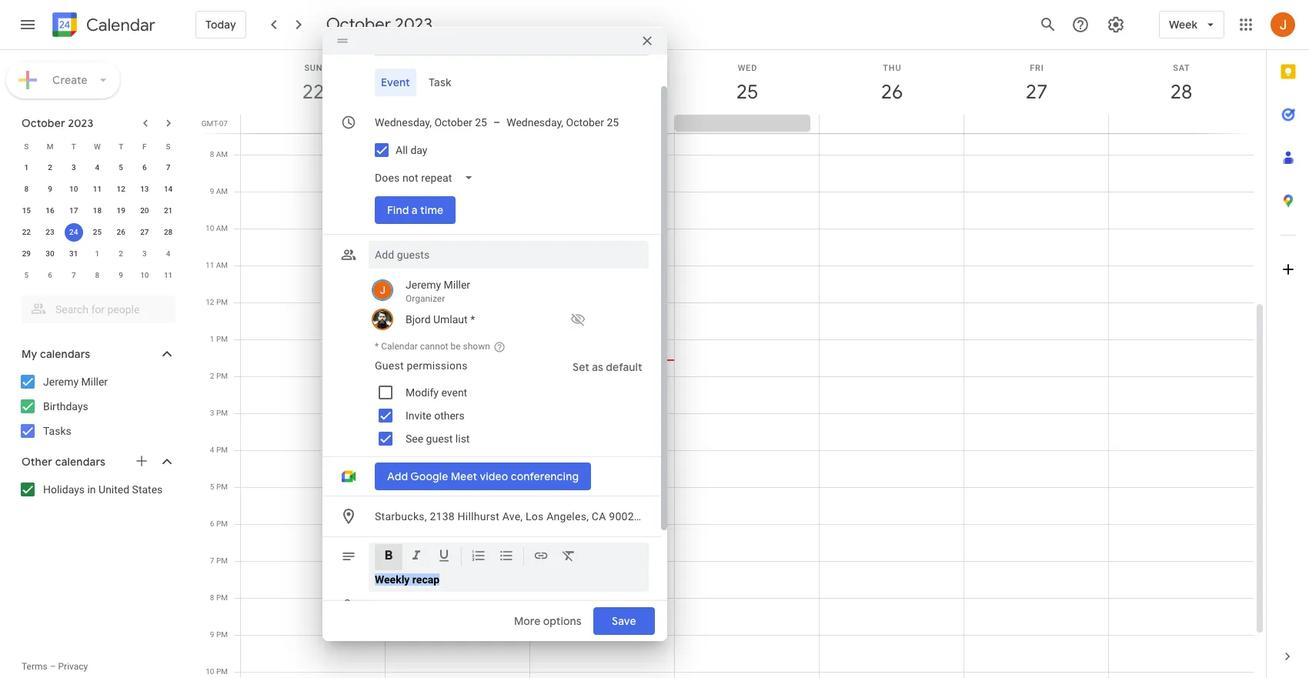 Task type: locate. For each thing, give the bounding box(es) containing it.
4 down 3 pm
[[210, 446, 214, 454]]

1 vertical spatial 1
[[95, 249, 100, 258]]

am for 11 am
[[216, 261, 228, 269]]

2 down '26' element
[[119, 249, 123, 258]]

pm for 6 pm
[[216, 519, 228, 528]]

miller for jeremy miller
[[81, 376, 108, 388]]

recap
[[412, 573, 440, 586]]

0 vertical spatial 11
[[93, 185, 102, 193]]

0 horizontal spatial october
[[22, 116, 65, 130]]

2 vertical spatial 11
[[164, 271, 173, 279]]

pm down 3 pm
[[216, 446, 228, 454]]

12 inside october 2023 grid
[[117, 185, 125, 193]]

group containing guest permissions
[[369, 353, 649, 450]]

* up guest
[[375, 341, 379, 352]]

* right umlaut
[[470, 313, 475, 325]]

0 vertical spatial jeremy
[[406, 279, 441, 291]]

row group
[[15, 157, 180, 286]]

1 vertical spatial –
[[50, 661, 56, 672]]

october 2023
[[326, 14, 432, 35], [22, 116, 93, 130]]

2 vertical spatial 1
[[210, 335, 214, 343]]

27
[[1025, 79, 1047, 105], [140, 228, 149, 236]]

miller inside my calendars list
[[81, 376, 108, 388]]

am up 12 pm
[[216, 261, 228, 269]]

0 horizontal spatial 27
[[140, 228, 149, 236]]

13 element
[[135, 180, 154, 199]]

10 down november 3 element
[[140, 271, 149, 279]]

see guest list
[[406, 432, 470, 445]]

grid containing 22
[[197, 50, 1266, 678]]

9 inside november 9 element
[[119, 271, 123, 279]]

1 horizontal spatial miller
[[444, 279, 470, 291]]

21
[[164, 206, 173, 215]]

None field
[[369, 164, 486, 192]]

3 cell from the left
[[530, 115, 675, 133]]

1 vertical spatial 2
[[119, 249, 123, 258]]

my calendars button
[[3, 342, 191, 366]]

2 pm from the top
[[216, 335, 228, 343]]

1 horizontal spatial 2023
[[395, 14, 432, 35]]

1 vertical spatial 11
[[206, 261, 214, 269]]

4 down the w
[[95, 163, 100, 172]]

0 vertical spatial 25
[[735, 79, 757, 105]]

1 horizontal spatial s
[[166, 142, 171, 150]]

2 horizontal spatial 2
[[210, 372, 214, 380]]

3 up 10 element
[[72, 163, 76, 172]]

0 horizontal spatial 3
[[72, 163, 76, 172]]

1 vertical spatial october
[[22, 116, 65, 130]]

6 down f
[[142, 163, 147, 172]]

24, today element
[[64, 223, 83, 242]]

18 element
[[88, 202, 107, 220]]

8 for 8 pm
[[210, 593, 214, 602]]

6 down 30 element
[[48, 271, 52, 279]]

2 am from the top
[[216, 187, 228, 195]]

starbucks,
[[375, 510, 427, 522]]

1 vertical spatial 26
[[117, 228, 125, 236]]

october up event "button"
[[326, 14, 391, 35]]

1 horizontal spatial 22
[[301, 79, 323, 105]]

25 inside october 2023 grid
[[93, 228, 102, 236]]

october 2023 up event
[[326, 14, 432, 35]]

0 vertical spatial miller
[[444, 279, 470, 291]]

1 horizontal spatial *
[[470, 313, 475, 325]]

fri 27
[[1025, 63, 1047, 105]]

pm up "7 pm"
[[216, 519, 228, 528]]

show schedule of bjord umlaut image
[[566, 307, 590, 332]]

1 horizontal spatial 12
[[206, 298, 214, 306]]

End date text field
[[507, 113, 619, 132]]

gmt-07
[[201, 119, 228, 128]]

1 vertical spatial 4
[[166, 249, 170, 258]]

8 pm from the top
[[216, 556, 228, 565]]

0 horizontal spatial *
[[375, 341, 379, 352]]

1 horizontal spatial jeremy
[[406, 279, 441, 291]]

25 down 18 element
[[93, 228, 102, 236]]

pm
[[216, 298, 228, 306], [216, 335, 228, 343], [216, 372, 228, 380], [216, 409, 228, 417], [216, 446, 228, 454], [216, 483, 228, 491], [216, 519, 228, 528], [216, 556, 228, 565], [216, 593, 228, 602], [216, 630, 228, 639], [216, 667, 228, 676]]

– right terms
[[50, 661, 56, 672]]

27 down '20' element
[[140, 228, 149, 236]]

1 vertical spatial october 2023
[[22, 116, 93, 130]]

2 horizontal spatial 6
[[210, 519, 214, 528]]

2 vertical spatial 5
[[210, 483, 214, 491]]

25
[[735, 79, 757, 105], [93, 228, 102, 236]]

07
[[219, 119, 228, 128]]

1 vertical spatial 3
[[142, 249, 147, 258]]

bjord
[[406, 313, 431, 325]]

8 down november 1 element
[[95, 271, 100, 279]]

1 horizontal spatial 3
[[142, 249, 147, 258]]

see
[[406, 432, 423, 445]]

11 up 18
[[93, 185, 102, 193]]

italic image
[[409, 548, 424, 566]]

pm up 2 pm
[[216, 335, 228, 343]]

miller down my calendars dropdown button in the left of the page
[[81, 376, 108, 388]]

formatting options toolbar
[[369, 542, 649, 575]]

2 horizontal spatial 4
[[210, 446, 214, 454]]

birthdays
[[43, 400, 88, 413]]

2023 down "create"
[[68, 116, 93, 130]]

0 vertical spatial october
[[326, 14, 391, 35]]

2
[[48, 163, 52, 172], [119, 249, 123, 258], [210, 372, 214, 380]]

miller inside jeremy miller organizer
[[444, 279, 470, 291]]

1 vertical spatial 27
[[140, 228, 149, 236]]

7 down 31 element
[[72, 271, 76, 279]]

calendars inside the other calendars dropdown button
[[55, 455, 105, 469]]

0 vertical spatial calendars
[[40, 347, 90, 361]]

26 down 19 element
[[117, 228, 125, 236]]

0 horizontal spatial 2
[[48, 163, 52, 172]]

11 pm from the top
[[216, 667, 228, 676]]

thu
[[883, 63, 902, 73]]

all
[[396, 144, 408, 156]]

12 down 11 am
[[206, 298, 214, 306]]

0 horizontal spatial calendar
[[86, 14, 155, 36]]

11 down "november 4" element on the left of the page
[[164, 271, 173, 279]]

28
[[1169, 79, 1191, 105], [164, 228, 173, 236]]

12 up 19
[[117, 185, 125, 193]]

9 up '10 am'
[[210, 187, 214, 195]]

9 pm from the top
[[216, 593, 228, 602]]

add
[[375, 599, 394, 612]]

0 horizontal spatial jeremy
[[43, 376, 79, 388]]

group
[[369, 353, 649, 450]]

jeremy inside my calendars list
[[43, 376, 79, 388]]

pm up 9 pm
[[216, 593, 228, 602]]

jeremy up organizer
[[406, 279, 441, 291]]

0 horizontal spatial 2023
[[68, 116, 93, 130]]

11 element
[[88, 180, 107, 199]]

3 down 2 pm
[[210, 409, 214, 417]]

4 down 28 element at the top of the page
[[166, 249, 170, 258]]

f
[[142, 142, 147, 150]]

8 for 'november 8' element
[[95, 271, 100, 279]]

5 down 4 pm
[[210, 483, 214, 491]]

8 pm
[[210, 593, 228, 602]]

shown
[[463, 341, 490, 352]]

row up 18
[[15, 179, 180, 200]]

october up m
[[22, 116, 65, 130]]

27 link
[[1019, 75, 1054, 110]]

10 for 10 am
[[206, 224, 214, 232]]

5 for november 5 element
[[24, 271, 29, 279]]

2 vertical spatial 6
[[210, 519, 214, 528]]

row containing 1
[[15, 157, 180, 179]]

invite others
[[406, 409, 465, 422]]

2 t from the left
[[119, 142, 123, 150]]

28 down sat
[[1169, 79, 1191, 105]]

10 down 9 pm
[[206, 667, 214, 676]]

3 pm from the top
[[216, 372, 228, 380]]

am for 8 am
[[216, 150, 228, 159]]

row up november 1 element
[[15, 222, 180, 243]]

8 down gmt- on the top of page
[[210, 150, 214, 159]]

27 down fri
[[1025, 79, 1047, 105]]

0 horizontal spatial 25
[[93, 228, 102, 236]]

0 vertical spatial 2
[[48, 163, 52, 172]]

29
[[22, 249, 31, 258]]

1 s from the left
[[24, 142, 29, 150]]

1 horizontal spatial 1
[[95, 249, 100, 258]]

november 9 element
[[112, 266, 130, 285]]

22 down 15 'element'
[[22, 228, 31, 236]]

other
[[22, 455, 52, 469]]

12 for 12
[[117, 185, 125, 193]]

row up 25 element
[[15, 200, 180, 222]]

1 vertical spatial 12
[[206, 298, 214, 306]]

22 link
[[296, 75, 331, 110]]

row group containing 1
[[15, 157, 180, 286]]

4 for 4 pm
[[210, 446, 214, 454]]

0 vertical spatial 27
[[1025, 79, 1047, 105]]

calendar up guest
[[381, 341, 418, 352]]

guest permissions
[[375, 359, 468, 372]]

miller up organizer
[[444, 279, 470, 291]]

10 element
[[64, 180, 83, 199]]

1 vertical spatial 2023
[[68, 116, 93, 130]]

2 horizontal spatial 7
[[210, 556, 214, 565]]

row containing 5
[[15, 265, 180, 286]]

wed 25
[[735, 63, 757, 105]]

s left m
[[24, 142, 29, 150]]

9 up 10 pm
[[210, 630, 214, 639]]

22 element
[[17, 223, 36, 242]]

1 vertical spatial 5
[[24, 271, 29, 279]]

10 pm from the top
[[216, 630, 228, 639]]

0 vertical spatial 5
[[119, 163, 123, 172]]

18
[[93, 206, 102, 215]]

1 vertical spatial 6
[[48, 271, 52, 279]]

pm up 1 pm
[[216, 298, 228, 306]]

1 horizontal spatial october 2023
[[326, 14, 432, 35]]

t left f
[[119, 142, 123, 150]]

1 cell from the left
[[241, 115, 385, 133]]

grid
[[197, 50, 1266, 678]]

s right f
[[166, 142, 171, 150]]

8 am
[[210, 150, 228, 159]]

0 horizontal spatial october 2023
[[22, 116, 93, 130]]

17
[[69, 206, 78, 215]]

Guests text field
[[375, 241, 643, 268]]

25 down wed
[[735, 79, 757, 105]]

jeremy
[[406, 279, 441, 291], [43, 376, 79, 388]]

holidays in united states
[[43, 483, 163, 496]]

5 up 12 element
[[119, 163, 123, 172]]

calendar up "create"
[[86, 14, 155, 36]]

calendars up in
[[55, 455, 105, 469]]

None search field
[[0, 289, 191, 323]]

28 down 21 element
[[164, 228, 173, 236]]

0 horizontal spatial tab list
[[335, 68, 649, 96]]

22 inside grid
[[301, 79, 323, 105]]

find a time button
[[375, 192, 456, 228]]

1 horizontal spatial 11
[[164, 271, 173, 279]]

4 am from the top
[[216, 261, 228, 269]]

pm for 9 pm
[[216, 630, 228, 639]]

27 inside grid
[[1025, 79, 1047, 105]]

october
[[326, 14, 391, 35], [22, 116, 65, 130]]

5 down 29 element
[[24, 271, 29, 279]]

7 up "14"
[[166, 163, 170, 172]]

1 vertical spatial 25
[[93, 228, 102, 236]]

0 horizontal spatial 26
[[117, 228, 125, 236]]

6 for 6 pm
[[210, 519, 214, 528]]

2023
[[395, 14, 432, 35], [68, 116, 93, 130]]

6 pm
[[210, 519, 228, 528]]

0 vertical spatial –
[[493, 116, 500, 128]]

1 horizontal spatial t
[[119, 142, 123, 150]]

2 horizontal spatial 3
[[210, 409, 214, 417]]

guest
[[375, 359, 404, 372]]

2 s from the left
[[166, 142, 171, 150]]

11 down '10 am'
[[206, 261, 214, 269]]

0 vertical spatial 4
[[95, 163, 100, 172]]

22 down sun
[[301, 79, 323, 105]]

0 horizontal spatial s
[[24, 142, 29, 150]]

2 vertical spatial 2
[[210, 372, 214, 380]]

11 for 11 am
[[206, 261, 214, 269]]

settings menu image
[[1107, 15, 1125, 34]]

8 for 8 am
[[210, 150, 214, 159]]

2 for november 2 element
[[119, 249, 123, 258]]

26 down "thu"
[[880, 79, 902, 105]]

pm for 3 pm
[[216, 409, 228, 417]]

1 horizontal spatial 27
[[1025, 79, 1047, 105]]

29 element
[[17, 245, 36, 263]]

pm down 9 pm
[[216, 667, 228, 676]]

remove formatting image
[[561, 548, 576, 566]]

2 horizontal spatial 1
[[210, 335, 214, 343]]

4 pm
[[210, 446, 228, 454]]

0 horizontal spatial –
[[50, 661, 56, 672]]

november 8 element
[[88, 266, 107, 285]]

calendars for my calendars
[[40, 347, 90, 361]]

november 1 element
[[88, 245, 107, 263]]

0 vertical spatial 12
[[117, 185, 125, 193]]

row containing s
[[15, 135, 180, 157]]

ave,
[[502, 510, 523, 522]]

2 up 3 pm
[[210, 372, 214, 380]]

2023 up event "button"
[[395, 14, 432, 35]]

underline image
[[436, 548, 452, 566]]

26
[[880, 79, 902, 105], [117, 228, 125, 236]]

1 vertical spatial 7
[[72, 271, 76, 279]]

pm up 8 pm at the bottom left of the page
[[216, 556, 228, 565]]

cell
[[241, 115, 385, 133], [385, 115, 530, 133], [530, 115, 675, 133], [819, 115, 964, 133], [964, 115, 1108, 133], [1108, 115, 1253, 133]]

row up 11 element
[[15, 135, 180, 157]]

umlaut
[[433, 313, 468, 325]]

november 6 element
[[41, 266, 59, 285]]

7 up 8 pm at the bottom left of the page
[[210, 556, 214, 565]]

privacy link
[[58, 661, 88, 672]]

6 up "7 pm"
[[210, 519, 214, 528]]

3 am from the top
[[216, 224, 228, 232]]

1 vertical spatial calendar
[[381, 341, 418, 352]]

0 horizontal spatial 7
[[72, 271, 76, 279]]

7
[[166, 163, 170, 172], [72, 271, 76, 279], [210, 556, 214, 565]]

5 pm from the top
[[216, 446, 228, 454]]

0 vertical spatial 1
[[24, 163, 29, 172]]

november 5 element
[[17, 266, 36, 285]]

0 horizontal spatial 5
[[24, 271, 29, 279]]

row down the w
[[15, 157, 180, 179]]

my calendars
[[22, 347, 90, 361]]

gmt-
[[201, 119, 219, 128]]

miller for jeremy miller organizer
[[444, 279, 470, 291]]

5 for 5 pm
[[210, 483, 214, 491]]

1 down 25 element
[[95, 249, 100, 258]]

october 2023 up m
[[22, 116, 93, 130]]

0 vertical spatial 26
[[880, 79, 902, 105]]

row down 25 element
[[15, 243, 180, 265]]

1 horizontal spatial 2
[[119, 249, 123, 258]]

2 for 2 pm
[[210, 372, 214, 380]]

1 horizontal spatial tab list
[[1267, 50, 1309, 635]]

wed
[[738, 63, 757, 73]]

10 up 17
[[69, 185, 78, 193]]

9 pm
[[210, 630, 228, 639]]

1 horizontal spatial 28
[[1169, 79, 1191, 105]]

10
[[69, 185, 78, 193], [206, 224, 214, 232], [140, 271, 149, 279], [206, 667, 214, 676]]

bulleted list image
[[499, 548, 514, 566]]

27 inside row
[[140, 228, 149, 236]]

am for 9 am
[[216, 187, 228, 195]]

4 pm from the top
[[216, 409, 228, 417]]

31
[[69, 249, 78, 258]]

10 up 11 am
[[206, 224, 214, 232]]

0 horizontal spatial 28
[[164, 228, 173, 236]]

19 element
[[112, 202, 130, 220]]

calendars inside my calendars dropdown button
[[40, 347, 90, 361]]

1 down 12 pm
[[210, 335, 214, 343]]

19
[[117, 206, 125, 215]]

1 vertical spatial 28
[[164, 228, 173, 236]]

row
[[234, 115, 1266, 133], [15, 135, 180, 157], [15, 157, 180, 179], [15, 179, 180, 200], [15, 200, 180, 222], [15, 222, 180, 243], [15, 243, 180, 265], [15, 265, 180, 286]]

event
[[441, 386, 467, 399]]

3 pm
[[210, 409, 228, 417]]

am for 10 am
[[216, 224, 228, 232]]

1 horizontal spatial 6
[[142, 163, 147, 172]]

pm down 8 pm at the bottom left of the page
[[216, 630, 228, 639]]

jeremy inside jeremy miller organizer
[[406, 279, 441, 291]]

13
[[140, 185, 149, 193]]

my calendars list
[[3, 369, 191, 443]]

9 up 16
[[48, 185, 52, 193]]

1 inside november 1 element
[[95, 249, 100, 258]]

9 down november 2 element
[[119, 271, 123, 279]]

2 horizontal spatial 5
[[210, 483, 214, 491]]

0 vertical spatial october 2023
[[326, 14, 432, 35]]

november 10 element
[[135, 266, 154, 285]]

6 pm from the top
[[216, 483, 228, 491]]

row containing 15
[[15, 200, 180, 222]]

to element
[[493, 116, 500, 128]]

1 am from the top
[[216, 150, 228, 159]]

set as default button
[[567, 353, 649, 381]]

– right start date text field
[[493, 116, 500, 128]]

pm down 4 pm
[[216, 483, 228, 491]]

row down november 1 element
[[15, 265, 180, 286]]

1 pm from the top
[[216, 298, 228, 306]]

am down '9 am'
[[216, 224, 228, 232]]

1 vertical spatial jeremy
[[43, 376, 79, 388]]

1 vertical spatial calendars
[[55, 455, 105, 469]]

1 t from the left
[[71, 142, 76, 150]]

in
[[87, 483, 96, 496]]

states
[[132, 483, 163, 496]]

1 for 1 pm
[[210, 335, 214, 343]]

jeremy for jeremy miller organizer
[[406, 279, 441, 291]]

8 up 9 pm
[[210, 593, 214, 602]]

1 horizontal spatial calendar
[[381, 341, 418, 352]]

1 horizontal spatial october
[[326, 14, 391, 35]]

3 for november 3 element
[[142, 249, 147, 258]]

am down 07
[[216, 150, 228, 159]]

set
[[573, 360, 590, 374]]

jeremy up birthdays
[[43, 376, 79, 388]]

1 horizontal spatial –
[[493, 116, 500, 128]]

today
[[205, 18, 236, 32]]

t left the w
[[71, 142, 76, 150]]

tab list
[[1267, 50, 1309, 635], [335, 68, 649, 96]]

as
[[592, 360, 604, 374]]

2138
[[430, 510, 455, 522]]

3 down 27 element
[[142, 249, 147, 258]]

* inside bjord umlaut tree item
[[470, 313, 475, 325]]

1 vertical spatial 22
[[22, 228, 31, 236]]

0 horizontal spatial 4
[[95, 163, 100, 172]]

0 horizontal spatial 11
[[93, 185, 102, 193]]

2 vertical spatial 4
[[210, 446, 214, 454]]

organizer
[[406, 293, 445, 304]]

pm up 3 pm
[[216, 372, 228, 380]]

0 horizontal spatial 1
[[24, 163, 29, 172]]

0 vertical spatial 22
[[301, 79, 323, 105]]

1 vertical spatial miller
[[81, 376, 108, 388]]

pm down 2 pm
[[216, 409, 228, 417]]

0 vertical spatial 2023
[[395, 14, 432, 35]]

2 down m
[[48, 163, 52, 172]]

–
[[493, 116, 500, 128], [50, 661, 56, 672]]

pm for 2 pm
[[216, 372, 228, 380]]

calendars up jeremy miller
[[40, 347, 90, 361]]

1 up 15
[[24, 163, 29, 172]]

november 2 element
[[112, 245, 130, 263]]

10 for 'november 10' element
[[140, 271, 149, 279]]

add attachment button
[[369, 592, 458, 619]]

7 pm from the top
[[216, 519, 228, 528]]

am down 8 am
[[216, 187, 228, 195]]

0 vertical spatial 28
[[1169, 79, 1191, 105]]



Task type: vqa. For each thing, say whether or not it's contained in the screenshot.
November 2 element at the top left of the page
yes



Task type: describe. For each thing, give the bounding box(es) containing it.
terms – privacy
[[22, 661, 88, 672]]

default
[[606, 360, 643, 374]]

row containing 22
[[15, 222, 180, 243]]

guests invited to this event. tree
[[369, 275, 649, 332]]

starbucks, 2138 hillhurst ave, los angeles, ca 90027, usa button
[[369, 502, 666, 530]]

11 for 11 element
[[93, 185, 102, 193]]

add attachment
[[375, 599, 452, 612]]

5 pm
[[210, 483, 228, 491]]

row containing 8
[[15, 179, 180, 200]]

add other calendars image
[[134, 453, 149, 469]]

26 element
[[112, 223, 130, 242]]

calendar heading
[[83, 14, 155, 36]]

17 element
[[64, 202, 83, 220]]

create
[[52, 73, 88, 87]]

1 pm
[[210, 335, 228, 343]]

24 cell
[[62, 222, 86, 243]]

22 inside row
[[22, 228, 31, 236]]

task
[[428, 75, 451, 89]]

ca
[[592, 510, 606, 522]]

28 link
[[1164, 75, 1199, 110]]

25 link
[[730, 75, 765, 110]]

Search for people text field
[[31, 296, 166, 323]]

16 element
[[41, 202, 59, 220]]

october 2023 grid
[[15, 135, 180, 286]]

7 for 7 pm
[[210, 556, 214, 565]]

90027,
[[609, 510, 643, 522]]

28 element
[[159, 223, 177, 242]]

11 for november 11 element
[[164, 271, 173, 279]]

set as default
[[573, 360, 643, 374]]

23 element
[[41, 223, 59, 242]]

terms link
[[22, 661, 47, 672]]

0 vertical spatial 6
[[142, 163, 147, 172]]

pm for 5 pm
[[216, 483, 228, 491]]

15 element
[[17, 202, 36, 220]]

weekly
[[375, 573, 410, 586]]

create button
[[6, 62, 120, 99]]

9 for 9 am
[[210, 187, 214, 195]]

insert link image
[[533, 548, 549, 566]]

week
[[1169, 18, 1198, 32]]

26 inside october 2023 grid
[[117, 228, 125, 236]]

bjord umlaut tree item
[[369, 307, 649, 332]]

event
[[381, 75, 410, 89]]

attachment
[[397, 599, 452, 612]]

31 element
[[64, 245, 83, 263]]

28 inside october 2023 grid
[[164, 228, 173, 236]]

10 for 10 element
[[69, 185, 78, 193]]

pm for 4 pm
[[216, 446, 228, 454]]

today button
[[195, 6, 246, 43]]

others
[[434, 409, 465, 422]]

jeremy miller
[[43, 376, 108, 388]]

tab list containing event
[[335, 68, 649, 96]]

bjord umlaut *
[[406, 313, 475, 325]]

1 for november 1 element
[[95, 249, 100, 258]]

pm for 10 pm
[[216, 667, 228, 676]]

bold image
[[381, 548, 396, 566]]

1 horizontal spatial 26
[[880, 79, 902, 105]]

tasks
[[43, 425, 71, 437]]

4 cell from the left
[[819, 115, 964, 133]]

3 for 3 pm
[[210, 409, 214, 417]]

permissions
[[407, 359, 468, 372]]

26 link
[[874, 75, 910, 110]]

numbered list image
[[471, 548, 486, 566]]

30
[[46, 249, 54, 258]]

0 vertical spatial calendar
[[86, 14, 155, 36]]

23
[[46, 228, 54, 236]]

other calendars
[[22, 455, 105, 469]]

pm for 1 pm
[[216, 335, 228, 343]]

15
[[22, 206, 31, 215]]

8 up 15
[[24, 185, 29, 193]]

10 pm
[[206, 667, 228, 676]]

7 for november 7 element
[[72, 271, 76, 279]]

time
[[420, 203, 443, 217]]

calendars for other calendars
[[55, 455, 105, 469]]

0 vertical spatial 3
[[72, 163, 76, 172]]

m
[[47, 142, 53, 150]]

30 element
[[41, 245, 59, 263]]

2 pm
[[210, 372, 228, 380]]

usa
[[645, 510, 666, 522]]

november 4 element
[[159, 245, 177, 263]]

9 for 9 pm
[[210, 630, 214, 639]]

be
[[451, 341, 461, 352]]

4 for "november 4" element on the left of the page
[[166, 249, 170, 258]]

20 element
[[135, 202, 154, 220]]

list
[[455, 432, 470, 445]]

privacy
[[58, 661, 88, 672]]

16
[[46, 206, 54, 215]]

event button
[[375, 68, 416, 96]]

sat
[[1173, 63, 1190, 73]]

my
[[22, 347, 37, 361]]

20
[[140, 206, 149, 215]]

25 element
[[88, 223, 107, 242]]

2 cell from the left
[[385, 115, 530, 133]]

7 pm
[[210, 556, 228, 565]]

Description text field
[[375, 573, 643, 586]]

9 for november 9 element
[[119, 271, 123, 279]]

6 cell from the left
[[1108, 115, 1253, 133]]

invite
[[406, 409, 432, 422]]

modify event
[[406, 386, 467, 399]]

all day
[[396, 144, 427, 156]]

1 horizontal spatial 7
[[166, 163, 170, 172]]

terms
[[22, 661, 47, 672]]

task button
[[422, 68, 457, 96]]

jeremy for jeremy miller
[[43, 376, 79, 388]]

thu 26
[[880, 63, 902, 105]]

jeremy miller, organizer tree item
[[369, 275, 649, 307]]

angeles,
[[547, 510, 589, 522]]

week button
[[1159, 6, 1224, 43]]

hillhurst
[[458, 510, 499, 522]]

sun 22
[[301, 63, 323, 105]]

modify
[[406, 386, 439, 399]]

holidays
[[43, 483, 85, 496]]

pm for 7 pm
[[216, 556, 228, 565]]

6 for november 6 element
[[48, 271, 52, 279]]

november 3 element
[[135, 245, 154, 263]]

day
[[411, 144, 427, 156]]

21 element
[[159, 202, 177, 220]]

14 element
[[159, 180, 177, 199]]

* calendar cannot be shown
[[375, 341, 490, 352]]

24
[[69, 228, 78, 236]]

25 inside wed 25
[[735, 79, 757, 105]]

november 11 element
[[159, 266, 177, 285]]

united
[[99, 483, 129, 496]]

november 7 element
[[64, 266, 83, 285]]

pm for 8 pm
[[216, 593, 228, 602]]

sat 28
[[1169, 63, 1191, 105]]

a
[[412, 203, 418, 217]]

calendar element
[[49, 9, 155, 43]]

row down 25 link
[[234, 115, 1266, 133]]

5 cell from the left
[[964, 115, 1108, 133]]

27 element
[[135, 223, 154, 242]]

1 horizontal spatial 5
[[119, 163, 123, 172]]

9 am
[[210, 187, 228, 195]]

starbucks, 2138 hillhurst ave, los angeles, ca 90027, usa
[[375, 510, 666, 522]]

12 pm
[[206, 298, 228, 306]]

12 for 12 pm
[[206, 298, 214, 306]]

1 vertical spatial *
[[375, 341, 379, 352]]

pm for 12 pm
[[216, 298, 228, 306]]

main drawer image
[[18, 15, 37, 34]]

11 am
[[206, 261, 228, 269]]

10 for 10 pm
[[206, 667, 214, 676]]

row containing 29
[[15, 243, 180, 265]]

sun
[[304, 63, 323, 73]]

12 element
[[112, 180, 130, 199]]

find
[[387, 203, 409, 217]]

los
[[526, 510, 544, 522]]

jeremy miller organizer
[[406, 279, 470, 304]]

Start date text field
[[375, 113, 487, 132]]

other calendars button
[[3, 449, 191, 474]]



